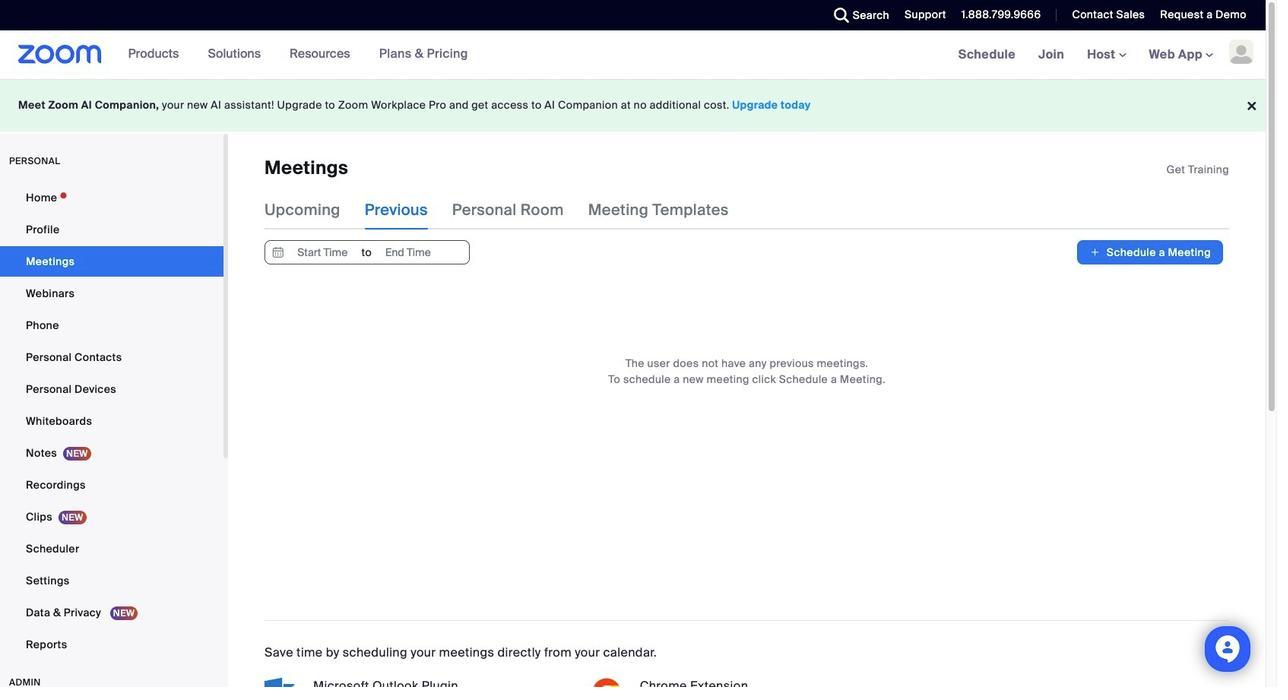 Task type: vqa. For each thing, say whether or not it's contained in the screenshot.
In
no



Task type: describe. For each thing, give the bounding box(es) containing it.
personal menu menu
[[0, 182, 224, 661]]

add image
[[1090, 245, 1101, 260]]

Date Range Picker Start field
[[287, 241, 358, 264]]

meetings navigation
[[947, 30, 1266, 80]]

product information navigation
[[102, 30, 480, 79]]

date image
[[269, 241, 287, 264]]

Date Range Picker End field
[[373, 241, 443, 264]]



Task type: locate. For each thing, give the bounding box(es) containing it.
tabs of meeting tab list
[[265, 190, 753, 230]]

application
[[1167, 162, 1229, 177]]

banner
[[0, 30, 1266, 80]]

profile picture image
[[1229, 40, 1254, 64]]

zoom logo image
[[18, 45, 102, 64]]

footer
[[0, 79, 1266, 132]]



